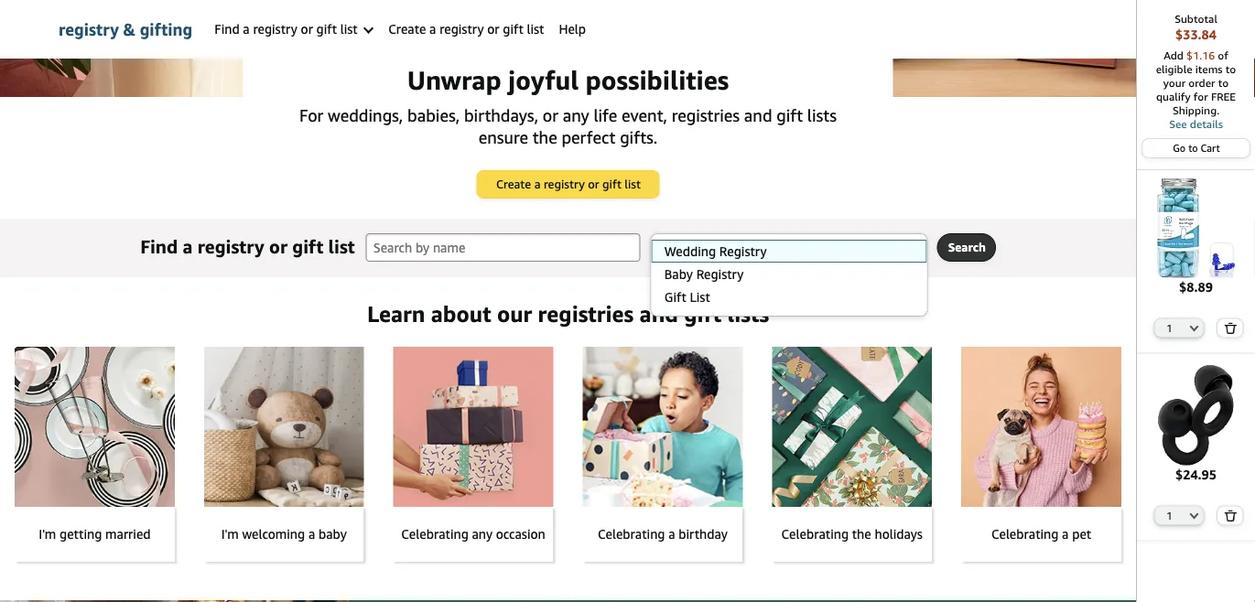 Task type: vqa. For each thing, say whether or not it's contained in the screenshot.
the top Sponsored Ad - Hyperice Hypervolt 2 Black - Featuring Quiet Glide Technology - Handheld Percussion Massage Gun | 3 Speeds,... image
no



Task type: describe. For each thing, give the bounding box(es) containing it.
0 horizontal spatial lists
[[728, 301, 769, 327]]

0 horizontal spatial any
[[472, 527, 493, 542]]

lists inside for weddings, babies, birthdays, or any life event, registries and gift lists ensure the perfect gifts.
[[808, 105, 837, 125]]

&
[[123, 19, 135, 39]]

delete image
[[1225, 510, 1238, 522]]

holidays
[[875, 527, 923, 542]]

shipping.
[[1173, 104, 1220, 117]]

i'm welcoming a baby
[[221, 527, 347, 542]]

loop quiet ear plugs for noise reduction &ndash; super soft, reusable hearing protection in flexible silicone for sleep, noise sensitivity - 8 ear tips in xs/s/m/l &ndash; 26db &amp; nrr 14 noise cancelling &ndash; black image
[[1146, 365, 1247, 466]]

birthday
[[679, 527, 728, 542]]

celebrating a birthday link
[[583, 347, 743, 562]]

occasion
[[496, 527, 546, 542]]

i'm for i'm getting married
[[39, 527, 56, 542]]

1 horizontal spatial find
[[215, 22, 240, 37]]

life
[[594, 105, 618, 125]]

0 horizontal spatial registries
[[538, 301, 634, 327]]

Search by name text field
[[366, 234, 641, 262]]

celebrating a pet link
[[962, 347, 1122, 562]]

i'm welcoming a baby link
[[204, 347, 364, 562]]

0 vertical spatial create
[[389, 22, 426, 37]]

wedding registry link
[[652, 240, 927, 263]]

learn about our registries and gift lists
[[367, 301, 769, 327]]

the inside for weddings, babies, birthdays, or any life event, registries and gift lists ensure the perfect gifts.
[[533, 127, 557, 147]]

see details
[[1170, 118, 1223, 131]]

0 vertical spatial find a registry or gift list
[[215, 22, 361, 37]]

wedding registry option
[[651, 240, 927, 263]]

getting
[[60, 527, 102, 542]]

baby nursery with crib and teddy bear image
[[204, 347, 364, 507]]

1 for $8.89
[[1167, 323, 1173, 334]]

list box containing wedding registry
[[651, 240, 927, 309]]

items
[[1196, 63, 1223, 76]]

celebrating for celebrating the holidays
[[782, 527, 849, 542]]

custom gift boxes and confetti image
[[0, 0, 1137, 97]]

go to cart
[[1173, 142, 1221, 154]]

1 vertical spatial find a registry or gift list
[[140, 235, 355, 257]]

for
[[299, 105, 324, 125]]

the inside celebrating the holidays link
[[852, 527, 872, 542]]

gift list link
[[652, 286, 927, 309]]

about
[[431, 301, 492, 327]]

go
[[1173, 142, 1186, 154]]

our
[[497, 301, 532, 327]]

for weddings, babies, birthdays, or any life event, registries and gift lists ensure the perfect gifts.
[[299, 105, 837, 147]]

unwrap
[[407, 65, 502, 96]]

baby
[[319, 527, 347, 542]]

for
[[1194, 90, 1209, 103]]

search for search
[[949, 240, 986, 255]]

request a gift list image
[[0, 601, 1137, 603]]

help
[[559, 22, 586, 37]]

Search submit
[[938, 234, 995, 261]]

subtotal $33.84
[[1175, 12, 1218, 42]]

learn
[[367, 301, 425, 327]]

celebrating any occasion link
[[394, 347, 554, 562]]

babies,
[[408, 105, 460, 125]]

0 vertical spatial to
[[1226, 63, 1237, 76]]

wedding registry baby registry gift list
[[665, 244, 767, 305]]

eligible
[[1156, 63, 1193, 76]]

0 vertical spatial create a registry or gift list
[[389, 22, 544, 37]]

wedding
[[665, 244, 716, 259]]

married
[[105, 527, 151, 542]]

registry & gifting link
[[59, 0, 193, 59]]

by
[[702, 240, 715, 255]]

cart
[[1201, 142, 1221, 154]]

registry & gifting
[[59, 19, 193, 39]]

i'm for i'm welcoming a baby
[[221, 527, 239, 542]]

celebrating any occasion
[[401, 527, 546, 542]]

1 for $24.95
[[1167, 510, 1173, 522]]

celebrating the holidays
[[782, 527, 923, 542]]



Task type: locate. For each thing, give the bounding box(es) containing it.
perfect
[[562, 127, 616, 147]]

celebrating for celebrating any occasion
[[401, 527, 469, 542]]

i'm getting married
[[39, 527, 151, 542]]

1 vertical spatial any
[[472, 527, 493, 542]]

0 horizontal spatial find
[[140, 235, 178, 257]]

1 horizontal spatial search
[[949, 240, 986, 255]]

1 horizontal spatial create
[[496, 177, 531, 191]]

pet parent with dog and dessert image
[[962, 347, 1122, 507]]

find a registry or gift list link
[[207, 0, 381, 59]]

celebrating a birthday
[[598, 527, 728, 542]]

add
[[1164, 49, 1184, 62]]

registries right our
[[538, 301, 634, 327]]

to right go
[[1189, 142, 1199, 154]]

1 vertical spatial and
[[640, 301, 679, 327]]

list box
[[651, 240, 927, 309]]

None submit
[[1218, 319, 1243, 338], [1218, 507, 1243, 525], [1218, 319, 1243, 338], [1218, 507, 1243, 525]]

the
[[533, 127, 557, 147], [852, 527, 872, 542]]

gift inside for weddings, babies, birthdays, or any life event, registries and gift lists ensure the perfect gifts.
[[777, 105, 803, 125]]

2 celebrating from the left
[[598, 527, 665, 542]]

registries
[[672, 105, 740, 125], [538, 301, 634, 327]]

0 vertical spatial create a registry or gift list link
[[381, 0, 552, 59]]

2 i'm from the left
[[221, 527, 239, 542]]

and
[[744, 105, 773, 125], [640, 301, 679, 327]]

0 horizontal spatial i'm
[[39, 527, 56, 542]]

1 vertical spatial dropdown image
[[1190, 512, 1199, 520]]

0 vertical spatial registries
[[672, 105, 740, 125]]

i'm left welcoming
[[221, 527, 239, 542]]

wrapped holiday gifts with name tags image
[[772, 347, 932, 507]]

possibilities
[[586, 65, 729, 96]]

0 vertical spatial 1
[[1167, 323, 1173, 334]]

joyful
[[508, 65, 579, 96]]

add $1.16
[[1164, 49, 1218, 62]]

lysian ultra soft foam earplugs sleep, 38db snr 31db nrr sound blocking noise cancelling ear plugs for sleeping, travel, shooting and working -60 pairs pack (lake blue) image
[[1146, 178, 1247, 278]]

a
[[243, 22, 250, 37], [430, 22, 436, 37], [535, 177, 541, 191], [183, 235, 193, 257], [309, 527, 315, 542], [669, 527, 675, 542], [1062, 527, 1069, 542]]

gift
[[665, 290, 687, 305]]

dropdown image
[[909, 244, 918, 251]]

the right the ensure
[[533, 127, 557, 147]]

$33.84
[[1176, 27, 1217, 42]]

$24.95
[[1176, 467, 1217, 482]]

0 vertical spatial lists
[[808, 105, 837, 125]]

1 horizontal spatial lists
[[808, 105, 837, 125]]

delete image
[[1225, 323, 1238, 334]]

go to cart link
[[1143, 139, 1250, 158]]

celebrating left holidays
[[782, 527, 849, 542]]

1 vertical spatial to
[[1219, 76, 1229, 89]]

1 vertical spatial find
[[140, 235, 178, 257]]

0 horizontal spatial and
[[640, 301, 679, 327]]

2 search from the left
[[949, 240, 986, 255]]

celebrating the holidays link
[[772, 347, 932, 562]]

1 left delete image
[[1167, 323, 1173, 334]]

create a registry or gift list link
[[381, 0, 552, 59], [478, 171, 659, 198]]

create up unwrap
[[389, 22, 426, 37]]

1 search from the left
[[663, 240, 699, 255]]

free
[[1212, 90, 1236, 103]]

1 vertical spatial the
[[852, 527, 872, 542]]

gifting
[[140, 19, 193, 39]]

0 vertical spatial the
[[533, 127, 557, 147]]

any left occasion
[[472, 527, 493, 542]]

registry
[[720, 244, 767, 259], [697, 267, 744, 282]]

pet
[[1073, 527, 1092, 542]]

see details link
[[1147, 117, 1246, 131]]

celebrating for celebrating a birthday
[[598, 527, 665, 542]]

i'm getting married link
[[15, 347, 175, 562]]

1 dropdown image from the top
[[1190, 325, 1199, 332]]

1 horizontal spatial the
[[852, 527, 872, 542]]

1 left delete icon
[[1167, 510, 1173, 522]]

0 vertical spatial and
[[744, 105, 773, 125]]

registry right by
[[720, 244, 767, 259]]

search right dropdown icon
[[949, 240, 986, 255]]

create a registry or gift list down perfect
[[496, 177, 641, 191]]

registries down possibilities
[[672, 105, 740, 125]]

1 vertical spatial create a registry or gift list link
[[478, 171, 659, 198]]

to down of on the top of page
[[1226, 63, 1237, 76]]

1 vertical spatial registries
[[538, 301, 634, 327]]

the left holidays
[[852, 527, 872, 542]]

a child opening a birthday present image
[[583, 347, 743, 507]]

1 celebrating from the left
[[401, 527, 469, 542]]

or
[[301, 22, 313, 37], [487, 22, 500, 37], [543, 105, 559, 125], [588, 177, 600, 191], [269, 235, 288, 257]]

see
[[1170, 118, 1188, 131]]

a hand holding a stack of wraped gifts image
[[394, 347, 554, 507]]

of
[[1218, 49, 1229, 62]]

search for search by
[[663, 240, 699, 255]]

subtotal
[[1175, 12, 1218, 25]]

ensure
[[479, 127, 528, 147]]

order
[[1189, 76, 1216, 89]]

1 vertical spatial create
[[496, 177, 531, 191]]

search
[[663, 240, 699, 255], [949, 240, 986, 255]]

0 horizontal spatial search
[[663, 240, 699, 255]]

gifts.
[[620, 127, 658, 147]]

dropdown image left delete icon
[[1190, 512, 1199, 520]]

your
[[1164, 76, 1186, 89]]

create a registry or gift list up unwrap
[[389, 22, 544, 37]]

celebrating
[[401, 527, 469, 542], [598, 527, 665, 542], [782, 527, 849, 542], [992, 527, 1059, 542]]

create a registry or gift list
[[389, 22, 544, 37], [496, 177, 641, 191]]

baby
[[665, 267, 693, 282]]

unwrap joyful possibilities
[[407, 65, 729, 96]]

create down the ensure
[[496, 177, 531, 191]]

celebrating left birthday in the bottom right of the page
[[598, 527, 665, 542]]

2 vertical spatial to
[[1189, 142, 1199, 154]]

search up baby on the top of the page
[[663, 240, 699, 255]]

dropdown image for $8.89
[[1190, 325, 1199, 332]]

1 vertical spatial lists
[[728, 301, 769, 327]]

0 vertical spatial dropdown image
[[1190, 325, 1199, 332]]

2 dropdown image from the top
[[1190, 512, 1199, 520]]

to
[[1226, 63, 1237, 76], [1219, 76, 1229, 89], [1189, 142, 1199, 154]]

lists
[[808, 105, 837, 125], [728, 301, 769, 327]]

event,
[[622, 105, 668, 125]]

0 vertical spatial registry
[[720, 244, 767, 259]]

birthdays,
[[464, 105, 539, 125]]

0 vertical spatial find
[[215, 22, 240, 37]]

1 vertical spatial registry
[[697, 267, 744, 282]]

1 vertical spatial create a registry or gift list
[[496, 177, 641, 191]]

1
[[1167, 323, 1173, 334], [1167, 510, 1173, 522]]

of eligible items to your order to qualify for free shipping.
[[1156, 49, 1237, 117]]

gift
[[316, 22, 337, 37], [503, 22, 524, 37], [777, 105, 803, 125], [603, 177, 622, 191], [292, 235, 324, 257], [684, 301, 722, 327]]

weddings,
[[328, 105, 403, 125]]

create a registry or gift list link down perfect
[[478, 171, 659, 198]]

qualify
[[1157, 90, 1191, 103]]

1 horizontal spatial i'm
[[221, 527, 239, 542]]

i'm
[[39, 527, 56, 542], [221, 527, 239, 542]]

1 horizontal spatial any
[[563, 105, 589, 125]]

celebrating a pet
[[992, 527, 1092, 542]]

$1.16
[[1187, 49, 1216, 62]]

create
[[389, 22, 426, 37], [496, 177, 531, 191]]

find
[[215, 22, 240, 37], [140, 235, 178, 257]]

1 i'm from the left
[[39, 527, 56, 542]]

0 horizontal spatial create
[[389, 22, 426, 37]]

dropdown image left delete image
[[1190, 325, 1199, 332]]

registry down by
[[697, 267, 744, 282]]

help link
[[552, 0, 594, 59]]

registries inside for weddings, babies, birthdays, or any life event, registries and gift lists ensure the perfect gifts.
[[672, 105, 740, 125]]

find a registry or gift list
[[215, 22, 361, 37], [140, 235, 355, 257]]

0 vertical spatial any
[[563, 105, 589, 125]]

i'm left getting
[[39, 527, 56, 542]]

$8.89
[[1180, 279, 1213, 295]]

welcoming
[[242, 527, 305, 542]]

celebrating for celebrating a pet
[[992, 527, 1059, 542]]

search by
[[663, 240, 715, 255]]

dropdown image
[[1190, 325, 1199, 332], [1190, 512, 1199, 520]]

celebrating left occasion
[[401, 527, 469, 542]]

2 1 from the top
[[1167, 510, 1173, 522]]

any up perfect
[[563, 105, 589, 125]]

3 celebrating from the left
[[782, 527, 849, 542]]

any inside for weddings, babies, birthdays, or any life event, registries and gift lists ensure the perfect gifts.
[[563, 105, 589, 125]]

list
[[690, 290, 710, 305]]

a pair of champagne flutes on top of plates with ribbon image
[[15, 347, 175, 507]]

registry
[[59, 19, 119, 39], [253, 22, 298, 37], [440, 22, 484, 37], [544, 177, 585, 191], [198, 235, 265, 257]]

4 celebrating from the left
[[992, 527, 1059, 542]]

1 1 from the top
[[1167, 323, 1173, 334]]

0 horizontal spatial the
[[533, 127, 557, 147]]

any
[[563, 105, 589, 125], [472, 527, 493, 542]]

1 horizontal spatial and
[[744, 105, 773, 125]]

and inside for weddings, babies, birthdays, or any life event, registries and gift lists ensure the perfect gifts.
[[744, 105, 773, 125]]

dropdown image for $24.95
[[1190, 512, 1199, 520]]

1 horizontal spatial registries
[[672, 105, 740, 125]]

details
[[1190, 118, 1223, 131]]

or inside for weddings, babies, birthdays, or any life event, registries and gift lists ensure the perfect gifts.
[[543, 105, 559, 125]]

to up free
[[1219, 76, 1229, 89]]

baby registry link
[[652, 263, 927, 286]]

1 vertical spatial 1
[[1167, 510, 1173, 522]]

create a registry or gift list link up unwrap
[[381, 0, 552, 59]]

celebrating left pet on the right of page
[[992, 527, 1059, 542]]

list
[[340, 22, 358, 37], [527, 22, 544, 37], [625, 177, 641, 191], [328, 235, 355, 257]]



